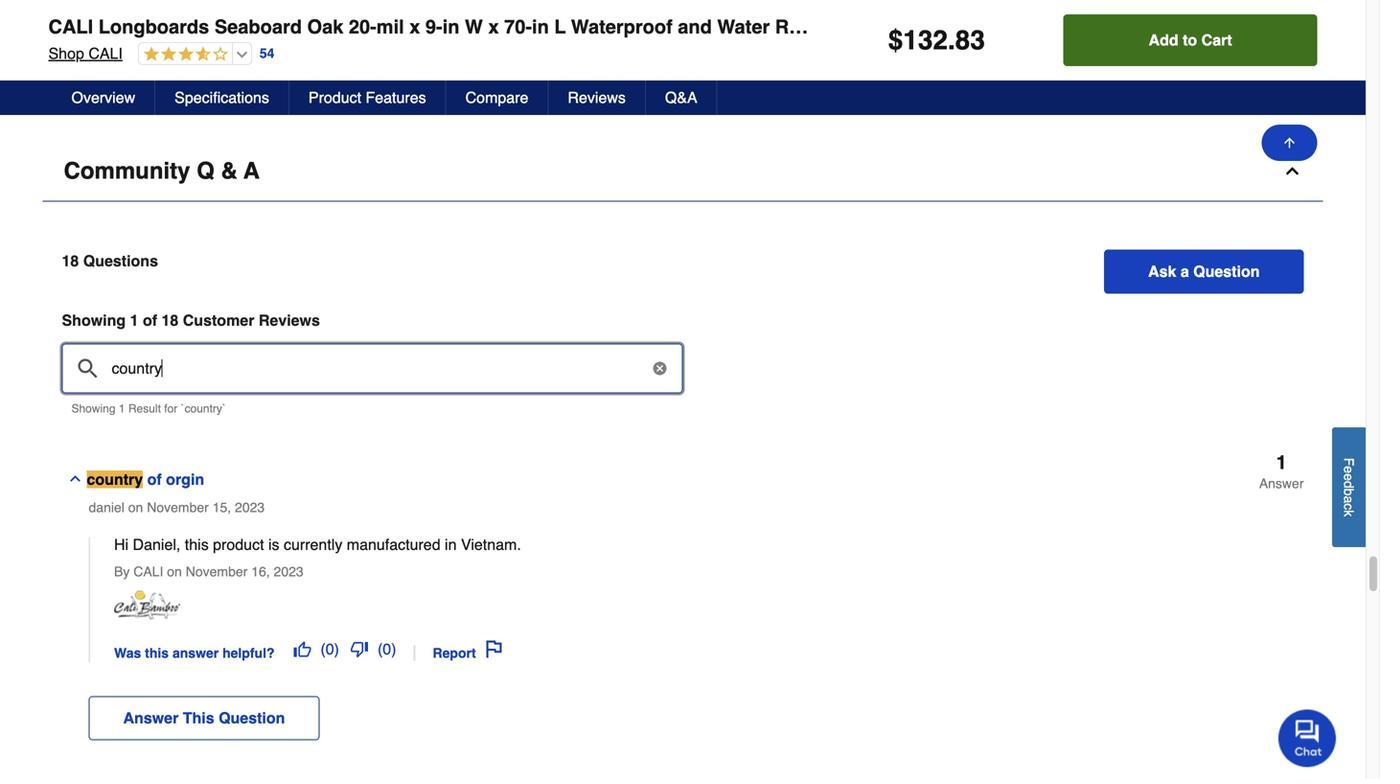 Task type: locate. For each thing, give the bounding box(es) containing it.
1 left f on the right of page
[[1277, 452, 1288, 474]]

hi daniel, this product is currently manufactured in vietnam.
[[114, 536, 521, 554]]

thumb up image
[[294, 641, 311, 658]]

november inside 'element'
[[186, 565, 248, 580]]

ask
[[1149, 263, 1177, 281]]

2 ( from the left
[[378, 641, 383, 659]]

1 down 'questions'
[[130, 312, 139, 330]]

0 vertical spatial 2023
[[235, 500, 265, 516]]

manufactured
[[347, 536, 441, 554]]

2 ` from the left
[[222, 402, 226, 416]]

2023 right 16,
[[274, 565, 304, 580]]

country
[[185, 402, 222, 416], [87, 471, 143, 489]]

you!
[[488, 18, 517, 36]]

1
[[130, 312, 139, 330], [119, 402, 125, 416], [1277, 452, 1288, 474]]

(26.62-
[[1240, 16, 1301, 38]]

on right daniel
[[128, 500, 143, 516]]

1 horizontal spatial reviews
[[568, 89, 626, 106]]

answer
[[1260, 476, 1305, 492], [123, 710, 179, 727]]

0 vertical spatial on
[[128, 500, 143, 516]]

0
[[326, 641, 334, 659], [383, 641, 391, 659]]

1 vertical spatial reviews
[[259, 312, 320, 330]]

0 horizontal spatial question
[[219, 710, 285, 727]]

thank you!
[[441, 18, 517, 36]]

0 vertical spatial 1
[[130, 312, 139, 330]]

0 horizontal spatial on
[[128, 500, 143, 516]]

) right thumb down icon
[[391, 641, 397, 659]]

1 horizontal spatial (
[[378, 641, 383, 659]]

showing left result
[[71, 402, 116, 416]]

question right 'ask'
[[1194, 263, 1261, 281]]

1 vertical spatial 2023
[[274, 565, 304, 580]]

cali right 'by'
[[134, 565, 163, 580]]

water
[[718, 16, 770, 38]]

0 vertical spatial showing
[[62, 312, 126, 330]]

chat invite button image
[[1279, 709, 1338, 768]]

Search Questions and Answers text field
[[62, 344, 683, 394]]

of left orgin
[[147, 471, 162, 489]]

question right this on the bottom left
[[219, 710, 285, 727]]

1 vertical spatial a
[[1342, 496, 1357, 504]]

1 0 from the left
[[326, 641, 334, 659]]

e
[[1342, 466, 1357, 474], [1342, 474, 1357, 481]]

2 x from the left
[[489, 16, 499, 38]]

november
[[147, 500, 209, 516], [186, 565, 248, 580]]

1 horizontal spatial on
[[167, 565, 182, 580]]

) for thumb up icon on the bottom of page
[[334, 641, 339, 659]]

2023 right 15, at the bottom
[[235, 500, 265, 516]]

question inside button
[[219, 710, 285, 727]]

0 horizontal spatial 1
[[119, 402, 125, 416]]

( 0 ) right thumb down icon
[[378, 641, 397, 659]]

1 horizontal spatial 18
[[162, 312, 179, 330]]

a right 'ask'
[[1181, 263, 1190, 281]]

cali
[[48, 16, 93, 38], [89, 45, 123, 62], [134, 565, 163, 580]]

2 horizontal spatial 1
[[1277, 452, 1288, 474]]

1 vertical spatial country
[[87, 471, 143, 489]]

x
[[410, 16, 420, 38], [489, 16, 499, 38]]

cali right shop
[[89, 45, 123, 62]]

1 for result
[[119, 402, 125, 416]]

of
[[143, 312, 157, 330], [147, 471, 162, 489]]

0 vertical spatial reviews
[[568, 89, 626, 106]]

compare button
[[446, 81, 549, 115]]

0 vertical spatial november
[[147, 500, 209, 516]]

of down 'questions'
[[143, 312, 157, 330]]

is
[[268, 536, 280, 554]]

0 horizontal spatial this
[[145, 646, 169, 661]]

1 vertical spatial 1
[[119, 402, 125, 416]]

0 horizontal spatial a
[[1181, 263, 1190, 281]]

(
[[321, 641, 326, 659], [378, 641, 383, 659]]

questions
[[83, 252, 158, 270]]

0 vertical spatial country
[[185, 402, 222, 416]]

0 for thumb up icon on the bottom of page
[[326, 641, 334, 659]]

) left thumb down icon
[[334, 641, 339, 659]]

ft/
[[1328, 16, 1346, 38]]

november down product
[[186, 565, 248, 580]]

2 ) from the left
[[391, 641, 397, 659]]

flooring
[[1158, 16, 1235, 38]]

)
[[334, 641, 339, 659], [391, 641, 397, 659]]

1 vertical spatial 18
[[162, 312, 179, 330]]

a up k on the right bottom of the page
[[1342, 496, 1357, 504]]

e up d
[[1342, 466, 1357, 474]]

1 horizontal spatial `
[[222, 402, 226, 416]]

sq
[[1301, 16, 1323, 38]]

by cali on november 16, 2023
[[114, 565, 304, 580]]

0 vertical spatial a
[[1181, 263, 1190, 281]]

this
[[185, 536, 209, 554], [145, 646, 169, 661]]

reviews right customer
[[259, 312, 320, 330]]

( for thumb up icon on the bottom of page
[[321, 641, 326, 659]]

answer left d
[[1260, 476, 1305, 492]]

( right thumb down icon
[[378, 641, 383, 659]]

showing for showing 1 result for ` country `
[[71, 402, 116, 416]]

answer left this on the bottom left
[[123, 710, 179, 727]]

( 0 )
[[321, 641, 339, 659], [378, 641, 397, 659]]

this right was
[[145, 646, 169, 661]]

1 vertical spatial on
[[167, 565, 182, 580]]

1 left result
[[119, 402, 125, 416]]

on down daniel, at the left of the page
[[167, 565, 182, 580]]

in left w
[[443, 16, 460, 38]]

0 horizontal spatial `
[[181, 402, 185, 416]]

cali inside 'element'
[[134, 565, 163, 580]]

1 ) from the left
[[334, 641, 339, 659]]

x right w
[[489, 16, 499, 38]]

0 horizontal spatial x
[[410, 16, 420, 38]]

2 0 from the left
[[383, 641, 391, 659]]

for
[[164, 402, 178, 416]]

1 vertical spatial answer
[[123, 710, 179, 727]]

country right for
[[185, 402, 222, 416]]

c
[[1342, 504, 1357, 510]]

1 vertical spatial cali
[[89, 45, 123, 62]]

0 right thumb down icon
[[383, 641, 391, 659]]

( right thumb up icon on the bottom of page
[[321, 641, 326, 659]]

15,
[[213, 500, 231, 516]]

1 vertical spatial of
[[147, 471, 162, 489]]

in left vietnam.
[[445, 536, 457, 554]]

orgin
[[166, 471, 204, 489]]

showing
[[62, 312, 126, 330], [71, 402, 116, 416]]

0 right thumb up icon on the bottom of page
[[326, 641, 334, 659]]

e up b
[[1342, 474, 1357, 481]]

9-
[[426, 16, 443, 38]]

18 left customer
[[162, 312, 179, 330]]

( 0 ) right thumb up icon on the bottom of page
[[321, 641, 339, 659]]

0 horizontal spatial (
[[321, 641, 326, 659]]

daniel's question on november 15, 2023 element
[[62, 452, 1305, 765]]

showing for showing 1 of 18 customer reviews
[[62, 312, 126, 330]]

1 horizontal spatial 1
[[130, 312, 139, 330]]

1 horizontal spatial question
[[1194, 263, 1261, 281]]

and
[[678, 16, 712, 38]]

on
[[128, 500, 143, 516], [167, 565, 182, 580]]

a inside the 18 questions ask a question
[[1181, 263, 1190, 281]]

1 vertical spatial this
[[145, 646, 169, 661]]

k
[[1342, 510, 1357, 517]]

0 horizontal spatial answer
[[123, 710, 179, 727]]

question
[[1194, 263, 1261, 281], [219, 710, 285, 727]]

0 horizontal spatial 18
[[62, 252, 79, 270]]

1 horizontal spatial )
[[391, 641, 397, 659]]

83
[[956, 25, 986, 56]]

1 answer
[[1260, 452, 1305, 492]]

1 vertical spatial november
[[186, 565, 248, 580]]

add to cart button
[[1064, 14, 1318, 66]]

november down orgin
[[147, 500, 209, 516]]

18 left 'questions'
[[62, 252, 79, 270]]

report
[[433, 646, 476, 661]]

0 vertical spatial this
[[185, 536, 209, 554]]

0 horizontal spatial country
[[87, 471, 143, 489]]

in inside cali's answer on november 16, 2023 'element'
[[445, 536, 457, 554]]

$ 132 . 83
[[889, 25, 986, 56]]

1 horizontal spatial answer
[[1260, 476, 1305, 492]]

reviews button
[[549, 81, 646, 115]]

1 ( 0 ) from the left
[[321, 641, 339, 659]]

cali up shop
[[48, 16, 93, 38]]

1 horizontal spatial 0
[[383, 641, 391, 659]]

x left 9-
[[410, 16, 420, 38]]

( for thumb down icon
[[378, 641, 383, 659]]

2 ( 0 ) from the left
[[378, 641, 397, 659]]

1 horizontal spatial 2023
[[274, 565, 304, 580]]

2 vertical spatial 1
[[1277, 452, 1288, 474]]

54
[[260, 46, 275, 61]]

1 vertical spatial showing
[[71, 402, 116, 416]]

2 vertical spatial cali
[[134, 565, 163, 580]]

reviews down waterproof
[[568, 89, 626, 106]]

0 horizontal spatial 0
[[326, 641, 334, 659]]

0 vertical spatial of
[[143, 312, 157, 330]]

1 horizontal spatial x
[[489, 16, 499, 38]]

0 vertical spatial question
[[1194, 263, 1261, 281]]

1 horizontal spatial a
[[1342, 496, 1357, 504]]

showing 1 result for ` country `
[[71, 402, 226, 416]]

was this answer helpful?
[[114, 646, 278, 661]]

1 ( from the left
[[321, 641, 326, 659]]

&
[[221, 158, 238, 184]]

l
[[555, 16, 566, 38]]

this up by cali on november 16, 2023
[[185, 536, 209, 554]]

by
[[114, 565, 130, 580]]

1 horizontal spatial country
[[185, 402, 222, 416]]

showing down 'questions'
[[62, 312, 126, 330]]

country up daniel
[[87, 471, 143, 489]]

0 vertical spatial 18
[[62, 252, 79, 270]]

0 horizontal spatial )
[[334, 641, 339, 659]]

f
[[1342, 458, 1357, 466]]

1 horizontal spatial ( 0 )
[[378, 641, 397, 659]]

0 horizontal spatial ( 0 )
[[321, 641, 339, 659]]

1 vertical spatial question
[[219, 710, 285, 727]]

0 vertical spatial answer
[[1260, 476, 1305, 492]]

1 horizontal spatial this
[[185, 536, 209, 554]]

helpful?
[[223, 646, 275, 661]]

3.6 stars image
[[139, 46, 228, 64]]

16,
[[251, 565, 270, 580]]



Task type: describe. For each thing, give the bounding box(es) containing it.
1 inside the 1 answer
[[1277, 452, 1288, 474]]

product
[[309, 89, 362, 106]]

shop cali
[[48, 45, 123, 62]]

longboards
[[98, 16, 209, 38]]

this
[[183, 710, 214, 727]]

showing 1 of 18 customer reviews
[[62, 312, 320, 330]]

ask a question button
[[1105, 250, 1305, 294]]

answer
[[173, 646, 219, 661]]

mil
[[377, 16, 404, 38]]

b
[[1342, 489, 1357, 496]]

2023 inside 'element'
[[274, 565, 304, 580]]

20-
[[349, 16, 377, 38]]

1 e from the top
[[1342, 466, 1357, 474]]

customer
[[183, 312, 255, 330]]

cali image
[[114, 591, 180, 621]]

arrow up image
[[1283, 135, 1298, 151]]

overview button
[[52, 81, 156, 115]]

thank
[[441, 18, 483, 36]]

flag image
[[486, 641, 503, 658]]

daniel
[[89, 500, 125, 516]]

f e e d b a c k
[[1342, 458, 1357, 517]]

community
[[64, 158, 190, 184]]

specifications button
[[156, 81, 289, 115]]

country inside daniel's question on november 15, 2023 element
[[87, 471, 143, 489]]

community q & a
[[64, 158, 260, 184]]

compare
[[466, 89, 529, 106]]

q&a button
[[646, 81, 718, 115]]

in left l
[[532, 16, 549, 38]]

132
[[904, 25, 948, 56]]

( 0 ) for thumb down icon
[[378, 641, 397, 659]]

f e e d b a c k button
[[1333, 428, 1366, 547]]

$
[[889, 25, 904, 56]]

specifications
[[175, 89, 269, 106]]

hi
[[114, 536, 129, 554]]

to
[[1183, 31, 1198, 49]]

cali's answer on november 16, 2023 element
[[89, 536, 1305, 663]]

1 answer element
[[1260, 452, 1305, 492]]

answer this question
[[123, 710, 285, 727]]

d
[[1342, 481, 1357, 489]]

resistant
[[776, 16, 862, 38]]

q&a
[[665, 89, 698, 106]]

product
[[213, 536, 264, 554]]

1 for of
[[130, 312, 139, 330]]

) for thumb down icon
[[391, 641, 397, 659]]

w
[[465, 16, 483, 38]]

vietnam.
[[461, 536, 521, 554]]

oak
[[307, 16, 344, 38]]

1 ` from the left
[[181, 402, 185, 416]]

answer inside button
[[123, 710, 179, 727]]

country of orgin
[[87, 471, 204, 489]]

was
[[114, 646, 141, 661]]

a inside the "f e e d b a c k" button
[[1342, 496, 1357, 504]]

add to cart
[[1149, 31, 1233, 49]]

0 horizontal spatial 2023
[[235, 500, 265, 516]]

2 e from the top
[[1342, 474, 1357, 481]]

on inside 'element'
[[167, 565, 182, 580]]

cart
[[1202, 31, 1233, 49]]

question inside the 18 questions ask a question
[[1194, 263, 1261, 281]]

vinyl
[[1051, 16, 1096, 38]]

70-
[[505, 16, 532, 38]]

q
[[197, 158, 215, 184]]

community q & a button
[[43, 142, 1324, 202]]

0 horizontal spatial reviews
[[259, 312, 320, 330]]

18 inside the 18 questions ask a question
[[62, 252, 79, 270]]

interlocking
[[867, 16, 976, 38]]

seaboard
[[215, 16, 302, 38]]

answer this question button
[[89, 697, 320, 741]]

report button
[[427, 633, 509, 663]]

currently
[[284, 536, 343, 554]]

0 for thumb down icon
[[383, 641, 391, 659]]

chevron up image
[[68, 472, 83, 487]]

waterproof
[[571, 16, 673, 38]]

reviews inside button
[[568, 89, 626, 106]]

.
[[948, 25, 956, 56]]

luxury
[[981, 16, 1045, 38]]

a
[[244, 158, 260, 184]]

thumb down image
[[351, 641, 368, 658]]

cali for by
[[134, 565, 163, 580]]

product features button
[[289, 81, 446, 115]]

0 vertical spatial cali
[[48, 16, 93, 38]]

add
[[1149, 31, 1179, 49]]

plank
[[1101, 16, 1153, 38]]

result
[[128, 402, 161, 416]]

1 x from the left
[[410, 16, 420, 38]]

product features
[[309, 89, 426, 106]]

daniel,
[[133, 536, 181, 554]]

overview
[[71, 89, 135, 106]]

of inside daniel's question on november 15, 2023 element
[[147, 471, 162, 489]]

daniel on november 15, 2023
[[89, 500, 265, 516]]

shop
[[48, 45, 84, 62]]

cali longboards seaboard oak 20-mil x 9-in w x 70-in l waterproof and water resistant interlocking luxury vinyl plank flooring (26.62-sq ft/ car
[[48, 16, 1381, 38]]

cali for shop
[[89, 45, 123, 62]]

( 0 ) for thumb up icon on the bottom of page
[[321, 641, 339, 659]]

car
[[1352, 16, 1381, 38]]

features
[[366, 89, 426, 106]]

chevron up image
[[1284, 162, 1303, 181]]

18 questions ask a question
[[62, 252, 1261, 281]]



Task type: vqa. For each thing, say whether or not it's contained in the screenshot.
2nd ( 0 ) from right
yes



